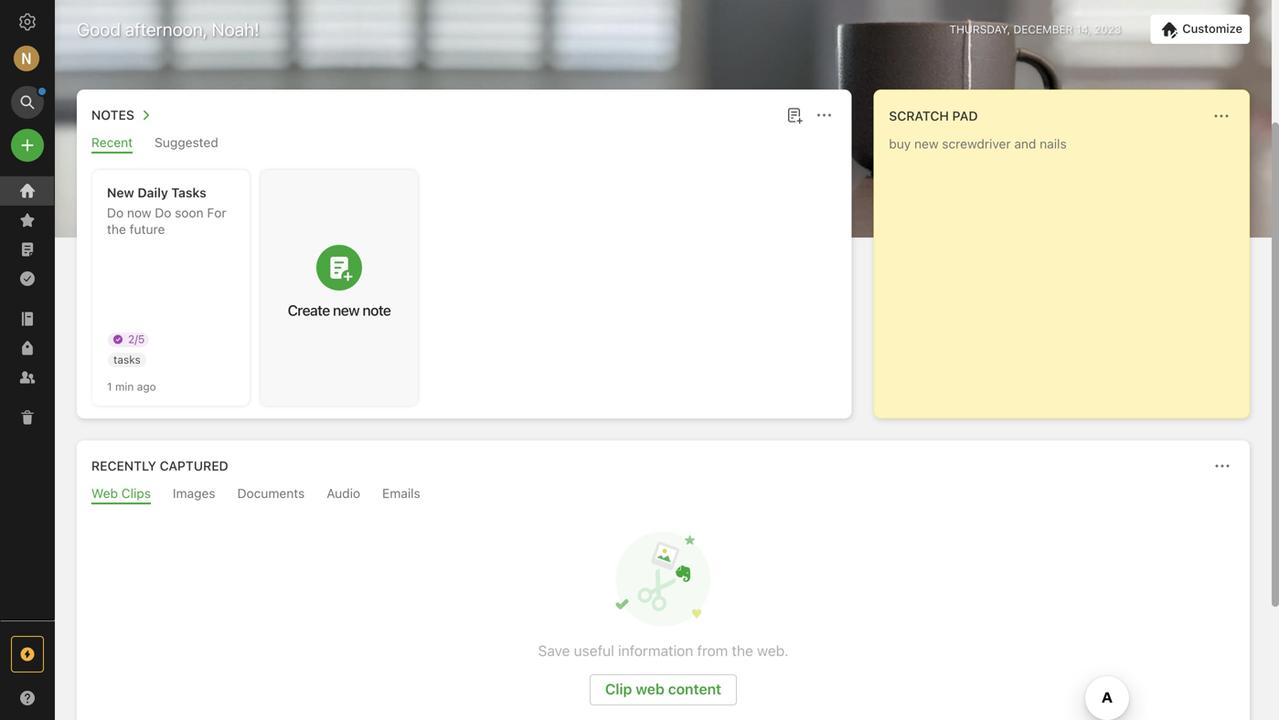 Task type: locate. For each thing, give the bounding box(es) containing it.
2 tab list from the top
[[80, 486, 1246, 505]]

1 do from the left
[[107, 205, 124, 220]]

tab list
[[80, 135, 848, 154], [80, 486, 1246, 505]]

thursday,
[[950, 23, 1011, 36]]

do down new
[[107, 205, 124, 220]]

tab list containing web clips
[[80, 486, 1246, 505]]

new
[[333, 302, 359, 319]]

clip
[[605, 681, 632, 698]]

1 horizontal spatial the
[[732, 642, 753, 660]]

more actions image
[[813, 104, 835, 126], [1211, 105, 1233, 127], [1212, 455, 1234, 477]]

0 horizontal spatial the
[[107, 222, 126, 237]]

0 vertical spatial tab list
[[80, 135, 848, 154]]

do
[[107, 205, 124, 220], [155, 205, 171, 220]]

scratch pad
[[889, 108, 978, 123]]

noah!
[[212, 18, 259, 40]]

for
[[207, 205, 226, 220]]

documents
[[237, 486, 305, 501]]

documents tab
[[237, 486, 305, 505]]

emails tab
[[382, 486, 420, 505]]

web.
[[757, 642, 789, 660]]

now
[[127, 205, 151, 220]]

do down daily
[[155, 205, 171, 220]]

useful
[[574, 642, 614, 660]]

scratch
[[889, 108, 949, 123]]

captured
[[160, 459, 228, 474]]

ago
[[137, 380, 156, 393]]

click to expand image
[[47, 687, 61, 709]]

from
[[697, 642, 728, 660]]

create new note
[[288, 302, 391, 319]]

recent tab
[[91, 135, 133, 154]]

create
[[288, 302, 330, 319]]

content
[[668, 681, 722, 698]]

1 horizontal spatial do
[[155, 205, 171, 220]]

the left future
[[107, 222, 126, 237]]

0 horizontal spatial do
[[107, 205, 124, 220]]

more actions image for recently captured
[[1212, 455, 1234, 477]]

tab list for notes
[[80, 135, 848, 154]]

create new note button
[[261, 170, 418, 406]]

More actions field
[[811, 102, 837, 128], [1209, 103, 1235, 129], [1210, 454, 1235, 479]]

home image
[[16, 180, 38, 202]]

upgrade image
[[16, 644, 38, 666]]

1 vertical spatial tab list
[[80, 486, 1246, 505]]

images
[[173, 486, 215, 501]]

note
[[363, 302, 391, 319]]

WHAT'S NEW field
[[0, 684, 55, 713]]

account image
[[14, 46, 39, 71]]

suggested tab
[[155, 135, 218, 154]]

0 vertical spatial the
[[107, 222, 126, 237]]

the
[[107, 222, 126, 237], [732, 642, 753, 660]]

tab list containing recent
[[80, 135, 848, 154]]

1 vertical spatial the
[[732, 642, 753, 660]]

1 tab list from the top
[[80, 135, 848, 154]]

web
[[636, 681, 665, 698]]

december
[[1014, 23, 1073, 36]]

audio
[[327, 486, 360, 501]]

suggested
[[155, 135, 218, 150]]

Start writing… text field
[[889, 136, 1248, 403]]

pad
[[952, 108, 978, 123]]

tree
[[0, 176, 55, 620]]

emails
[[382, 486, 420, 501]]

scratch pad button
[[885, 105, 978, 127]]

tasks
[[171, 185, 206, 200]]

the right from
[[732, 642, 753, 660]]

14,
[[1076, 23, 1091, 36]]

web clips tab panel
[[77, 505, 1250, 721]]



Task type: describe. For each thing, give the bounding box(es) containing it.
notes
[[91, 107, 134, 123]]

daily
[[138, 185, 168, 200]]

web
[[91, 486, 118, 501]]

clips
[[121, 486, 151, 501]]

images tab
[[173, 486, 215, 505]]

customize
[[1183, 22, 1243, 35]]

good afternoon, noah!
[[77, 18, 259, 40]]

2023
[[1094, 23, 1121, 36]]

recently captured button
[[88, 455, 228, 477]]

more actions field for scratch pad
[[1209, 103, 1235, 129]]

afternoon,
[[125, 18, 207, 40]]

new
[[107, 185, 134, 200]]

more actions image for scratch pad
[[1211, 105, 1233, 127]]

min
[[115, 380, 134, 393]]

recently
[[91, 459, 156, 474]]

future
[[130, 222, 165, 237]]

the inside web clips tab panel
[[732, 642, 753, 660]]

recently captured
[[91, 459, 228, 474]]

save useful information from the web.
[[538, 642, 789, 660]]

notes button
[[88, 104, 156, 126]]

tab list for recently captured
[[80, 486, 1246, 505]]

thursday, december 14, 2023
[[950, 23, 1121, 36]]

clip web content
[[605, 681, 722, 698]]

new daily tasks do now do soon for the future
[[107, 185, 226, 237]]

information
[[618, 642, 693, 660]]

clip web content button
[[590, 675, 737, 706]]

the inside new daily tasks do now do soon for the future
[[107, 222, 126, 237]]

good
[[77, 18, 121, 40]]

more actions field for recently captured
[[1210, 454, 1235, 479]]

1 min ago
[[107, 380, 156, 393]]

save
[[538, 642, 570, 660]]

web clips tab
[[91, 486, 151, 505]]

2 do from the left
[[155, 205, 171, 220]]

2/5
[[128, 333, 145, 346]]

web clips
[[91, 486, 151, 501]]

1
[[107, 380, 112, 393]]

soon
[[175, 205, 204, 220]]

tasks
[[113, 353, 141, 366]]

recent
[[91, 135, 133, 150]]

customize button
[[1151, 15, 1250, 44]]

settings image
[[16, 11, 38, 33]]

audio tab
[[327, 486, 360, 505]]

Account field
[[0, 40, 55, 77]]

recent tab panel
[[77, 154, 852, 419]]



Task type: vqa. For each thing, say whether or not it's contained in the screenshot.
CLIP
yes



